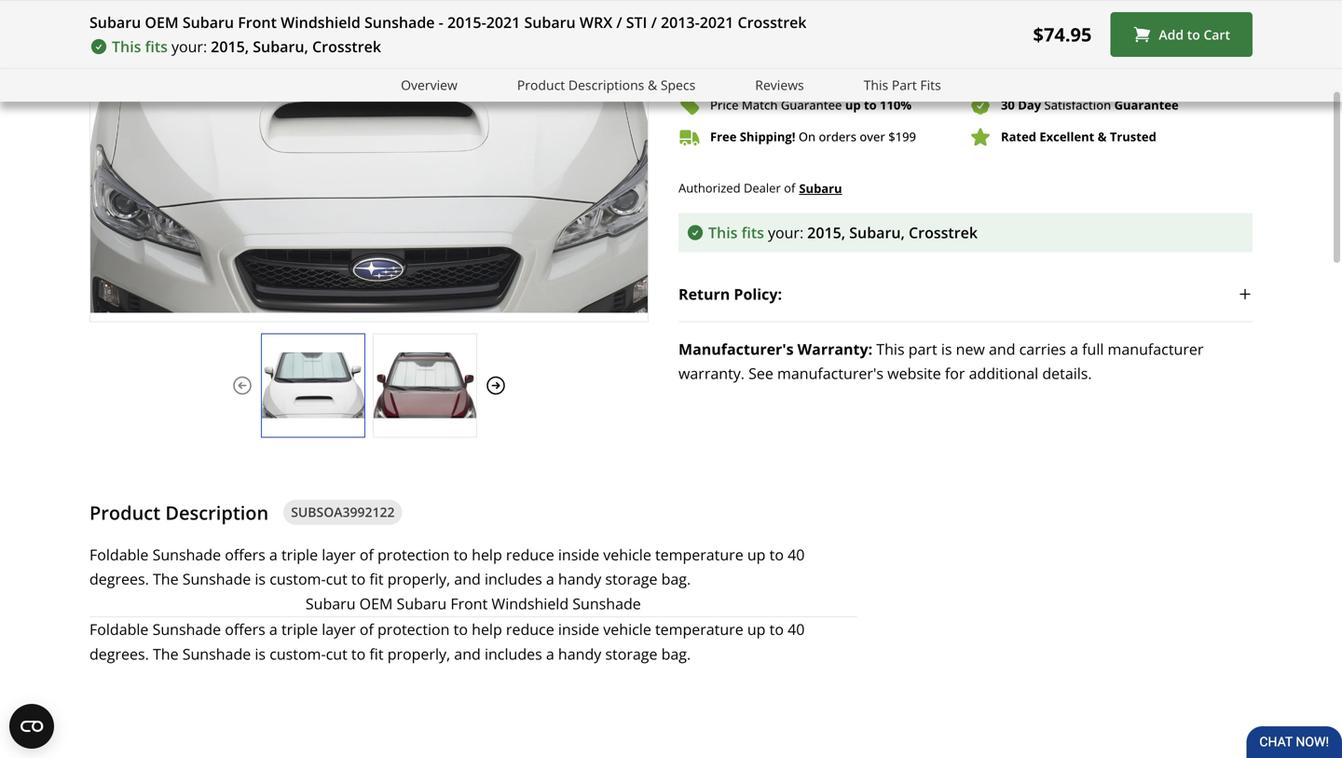 Task type: vqa. For each thing, say whether or not it's contained in the screenshot.
the Secure Checkout Shopping is always safe and secure.
no



Task type: locate. For each thing, give the bounding box(es) containing it.
-
[[439, 12, 444, 32]]

& for excellent
[[1098, 128, 1107, 145]]

is
[[942, 339, 953, 359], [255, 569, 266, 589], [255, 644, 266, 664]]

is for foldable sunshade offers a triple layer of protection to help reduce inside vehicle temperature up to 40 degrees. the sunshade is custom-cut to fit properly, and includes a handy storage bag. subaru oem subaru front windshield sunshade
[[255, 569, 266, 589]]

1 temperature from the top
[[656, 544, 744, 564]]

0 vertical spatial offers
[[225, 544, 266, 564]]

is inside foldable sunshade offers a triple layer of protection to help reduce inside vehicle temperature up to 40 degrees. the sunshade is custom-cut to fit properly, and includes a handy storage bag. subaru oem subaru front windshield sunshade
[[255, 569, 266, 589]]

1 vertical spatial properly,
[[388, 644, 451, 664]]

storage
[[606, 569, 658, 589], [606, 644, 658, 664]]

1 offers from the top
[[225, 544, 266, 564]]

the
[[153, 569, 179, 589], [153, 644, 179, 664]]

add to cart
[[1160, 25, 1231, 43]]

& left trusted on the right top of page
[[1098, 128, 1107, 145]]

1 bag. from the top
[[662, 569, 691, 589]]

and up additional
[[989, 339, 1016, 359]]

2 protection from the top
[[378, 619, 450, 639]]

guarantee up the free shipping! on orders over $199
[[781, 97, 843, 113]]

0 horizontal spatial 2021
[[487, 12, 521, 32]]

1 horizontal spatial product
[[517, 76, 565, 94]]

to
[[1188, 25, 1201, 43], [865, 97, 877, 113], [454, 544, 468, 564], [770, 544, 784, 564], [352, 569, 366, 589], [454, 619, 468, 639], [770, 619, 784, 639], [352, 644, 366, 664]]

1 vertical spatial handy
[[559, 644, 602, 664]]

excellent
[[1040, 128, 1095, 145]]

1 vertical spatial help
[[472, 619, 502, 639]]

the inside foldable sunshade offers a triple layer of protection to help reduce inside vehicle temperature up to 40 degrees. the sunshade is custom-cut to fit properly, and includes a handy storage bag. subaru oem subaru front windshield sunshade
[[153, 569, 179, 589]]

descriptions
[[569, 76, 645, 94]]

subaru,
[[253, 36, 309, 56], [850, 222, 905, 242]]

sunshade
[[365, 12, 435, 32], [153, 544, 221, 564], [183, 569, 251, 589], [573, 594, 641, 614], [153, 619, 221, 639], [183, 644, 251, 664]]

properly, down foldable sunshade offers a triple layer of protection to help reduce inside vehicle temperature up to 40 degrees. the sunshade is custom-cut to fit properly, and includes a handy storage bag. subaru oem subaru front windshield sunshade
[[388, 644, 451, 664]]

2 bag. from the top
[[662, 644, 691, 664]]

2021 right "-"
[[487, 12, 521, 32]]

0 vertical spatial 40
[[788, 544, 805, 564]]

1 custom- from the top
[[270, 569, 326, 589]]

1 vertical spatial is
[[255, 569, 266, 589]]

2 custom- from the top
[[270, 644, 326, 664]]

subsoa3992122 subaru oem subaru front windshield sunshade - 2015-2020 subaru wrx & sti / 2013+ subaru crosstrek, image
[[262, 352, 365, 418], [374, 352, 477, 418]]

1 storage from the top
[[606, 569, 658, 589]]

1 vertical spatial temperature
[[656, 619, 744, 639]]

reduce
[[506, 544, 555, 564], [506, 619, 555, 639]]

1 vertical spatial vehicle
[[604, 619, 652, 639]]

bag. inside foldable sunshade offers a triple layer of protection to help reduce inside vehicle temperature up to 40 degrees. the sunshade is custom-cut to fit properly, and includes a handy storage bag. subaru oem subaru front windshield sunshade
[[662, 569, 691, 589]]

fit for foldable sunshade offers a triple layer of protection to help reduce inside vehicle temperature up to 40 degrees. the sunshade is custom-cut to fit properly, and includes a handy storage bag.
[[370, 644, 384, 664]]

inside
[[558, 544, 600, 564], [558, 619, 600, 639]]

/ left sti on the top left of page
[[617, 12, 623, 32]]

guarantee
[[781, 97, 843, 113], [1115, 97, 1179, 113]]

0 vertical spatial layer
[[322, 544, 356, 564]]

includes inside foldable sunshade offers a triple layer of protection to help reduce inside vehicle temperature up to 40 degrees. the sunshade is custom-cut to fit properly, and includes a handy storage bag.
[[485, 644, 543, 664]]

storage inside foldable sunshade offers a triple layer of protection to help reduce inside vehicle temperature up to 40 degrees. the sunshade is custom-cut to fit properly, and includes a handy storage bag. subaru oem subaru front windshield sunshade
[[606, 569, 658, 589]]

1 vertical spatial front
[[451, 594, 488, 614]]

up
[[846, 97, 861, 113], [748, 544, 766, 564], [748, 619, 766, 639]]

1 vertical spatial of
[[360, 544, 374, 564]]

0 horizontal spatial your:
[[172, 36, 207, 56]]

1 the from the top
[[153, 569, 179, 589]]

and down foldable sunshade offers a triple layer of protection to help reduce inside vehicle temperature up to 40 degrees. the sunshade is custom-cut to fit properly, and includes a handy storage bag. subaru oem subaru front windshield sunshade
[[454, 644, 481, 664]]

1 degrees. from the top
[[90, 569, 149, 589]]

sti
[[626, 12, 648, 32]]

reduce inside foldable sunshade offers a triple layer of protection to help reduce inside vehicle temperature up to 40 degrees. the sunshade is custom-cut to fit properly, and includes a handy storage bag.
[[506, 619, 555, 639]]

vehicle
[[604, 544, 652, 564], [604, 619, 652, 639]]

and inside foldable sunshade offers a triple layer of protection to help reduce inside vehicle temperature up to 40 degrees. the sunshade is custom-cut to fit properly, and includes a handy storage bag. subaru oem subaru front windshield sunshade
[[454, 569, 481, 589]]

0 vertical spatial of
[[784, 180, 796, 196]]

product
[[517, 76, 565, 94], [90, 500, 161, 525]]

go to right image image
[[485, 374, 507, 397]]

this part fits
[[864, 76, 942, 94]]

1 vertical spatial up
[[748, 544, 766, 564]]

help inside foldable sunshade offers a triple layer of protection to help reduce inside vehicle temperature up to 40 degrees. the sunshade is custom-cut to fit properly, and includes a handy storage bag. subaru oem subaru front windshield sunshade
[[472, 544, 502, 564]]

/
[[617, 12, 623, 32], [652, 12, 657, 32]]

1 triple from the top
[[282, 544, 318, 564]]

1 vertical spatial foldable
[[90, 619, 149, 639]]

None number field
[[679, 0, 783, 4]]

1 40 from the top
[[788, 544, 805, 564]]

2 vertical spatial up
[[748, 619, 766, 639]]

2 triple from the top
[[282, 619, 318, 639]]

and inside foldable sunshade offers a triple layer of protection to help reduce inside vehicle temperature up to 40 degrees. the sunshade is custom-cut to fit properly, and includes a handy storage bag.
[[454, 644, 481, 664]]

1 vertical spatial layer
[[322, 619, 356, 639]]

1 vehicle from the top
[[604, 544, 652, 564]]

handy inside foldable sunshade offers a triple layer of protection to help reduce inside vehicle temperature up to 40 degrees. the sunshade is custom-cut to fit properly, and includes a handy storage bag.
[[559, 644, 602, 664]]

storage for foldable sunshade offers a triple layer of protection to help reduce inside vehicle temperature up to 40 degrees. the sunshade is custom-cut to fit properly, and includes a handy storage bag. subaru oem subaru front windshield sunshade
[[606, 569, 658, 589]]

product left the descriptions
[[517, 76, 565, 94]]

protection down foldable sunshade offers a triple layer of protection to help reduce inside vehicle temperature up to 40 degrees. the sunshade is custom-cut to fit properly, and includes a handy storage bag. subaru oem subaru front windshield sunshade
[[378, 619, 450, 639]]

vehicle for foldable sunshade offers a triple layer of protection to help reduce inside vehicle temperature up to 40 degrees. the sunshade is custom-cut to fit properly, and includes a handy storage bag. subaru oem subaru front windshield sunshade
[[604, 544, 652, 564]]

layer
[[322, 544, 356, 564], [322, 619, 356, 639]]

degrees. inside foldable sunshade offers a triple layer of protection to help reduce inside vehicle temperature up to 40 degrees. the sunshade is custom-cut to fit properly, and includes a handy storage bag. subaru oem subaru front windshield sunshade
[[90, 569, 149, 589]]

temperature inside foldable sunshade offers a triple layer of protection to help reduce inside vehicle temperature up to 40 degrees. the sunshade is custom-cut to fit properly, and includes a handy storage bag.
[[656, 619, 744, 639]]

0 vertical spatial reduce
[[506, 544, 555, 564]]

2 handy from the top
[[559, 644, 602, 664]]

the inside foldable sunshade offers a triple layer of protection to help reduce inside vehicle temperature up to 40 degrees. the sunshade is custom-cut to fit properly, and includes a handy storage bag.
[[153, 644, 179, 664]]

bag. inside foldable sunshade offers a triple layer of protection to help reduce inside vehicle temperature up to 40 degrees. the sunshade is custom-cut to fit properly, and includes a handy storage bag.
[[662, 644, 691, 664]]

1 vertical spatial triple
[[282, 619, 318, 639]]

0 horizontal spatial front
[[238, 12, 277, 32]]

offers inside foldable sunshade offers a triple layer of protection to help reduce inside vehicle temperature up to 40 degrees. the sunshade is custom-cut to fit properly, and includes a handy storage bag.
[[225, 619, 266, 639]]

40 inside foldable sunshade offers a triple layer of protection to help reduce inside vehicle temperature up to 40 degrees. the sunshade is custom-cut to fit properly, and includes a handy storage bag. subaru oem subaru front windshield sunshade
[[788, 544, 805, 564]]

2 vertical spatial of
[[360, 619, 374, 639]]

2 includes from the top
[[485, 644, 543, 664]]

properly, inside foldable sunshade offers a triple layer of protection to help reduce inside vehicle temperature up to 40 degrees. the sunshade is custom-cut to fit properly, and includes a handy storage bag. subaru oem subaru front windshield sunshade
[[388, 569, 451, 589]]

includes
[[485, 569, 543, 589], [485, 644, 543, 664]]

1 vertical spatial 40
[[788, 619, 805, 639]]

2021
[[487, 12, 521, 32], [700, 12, 734, 32]]

triple inside foldable sunshade offers a triple layer of protection to help reduce inside vehicle temperature up to 40 degrees. the sunshade is custom-cut to fit properly, and includes a handy storage bag. subaru oem subaru front windshield sunshade
[[282, 544, 318, 564]]

temperature inside foldable sunshade offers a triple layer of protection to help reduce inside vehicle temperature up to 40 degrees. the sunshade is custom-cut to fit properly, and includes a handy storage bag. subaru oem subaru front windshield sunshade
[[656, 544, 744, 564]]

and
[[989, 339, 1016, 359], [454, 569, 481, 589], [454, 644, 481, 664]]

product for product description
[[90, 500, 161, 525]]

0 vertical spatial includes
[[485, 569, 543, 589]]

2 fit from the top
[[370, 644, 384, 664]]

inside inside foldable sunshade offers a triple layer of protection to help reduce inside vehicle temperature up to 40 degrees. the sunshade is custom-cut to fit properly, and includes a handy storage bag. subaru oem subaru front windshield sunshade
[[558, 544, 600, 564]]

1 subsoa3992122 subaru oem subaru front windshield sunshade - 2015-2020 subaru wrx & sti / 2013+ subaru crosstrek, image from the left
[[262, 352, 365, 418]]

storage inside foldable sunshade offers a triple layer of protection to help reduce inside vehicle temperature up to 40 degrees. the sunshade is custom-cut to fit properly, and includes a handy storage bag.
[[606, 644, 658, 664]]

0 horizontal spatial guarantee
[[781, 97, 843, 113]]

0 horizontal spatial product
[[90, 500, 161, 525]]

2 40 from the top
[[788, 619, 805, 639]]

1 fit from the top
[[370, 569, 384, 589]]

0 vertical spatial triple
[[282, 544, 318, 564]]

2 help from the top
[[472, 619, 502, 639]]

oem
[[145, 12, 179, 32], [360, 594, 393, 614]]

1 vertical spatial offers
[[225, 619, 266, 639]]

front inside foldable sunshade offers a triple layer of protection to help reduce inside vehicle temperature up to 40 degrees. the sunshade is custom-cut to fit properly, and includes a handy storage bag. subaru oem subaru front windshield sunshade
[[451, 594, 488, 614]]

2021 right sti on the top left of page
[[700, 12, 734, 32]]

2 temperature from the top
[[656, 619, 744, 639]]

properly, inside foldable sunshade offers a triple layer of protection to help reduce inside vehicle temperature up to 40 degrees. the sunshade is custom-cut to fit properly, and includes a handy storage bag.
[[388, 644, 451, 664]]

0 vertical spatial 2015,
[[211, 36, 249, 56]]

0 vertical spatial degrees.
[[90, 569, 149, 589]]

0 vertical spatial properly,
[[388, 569, 451, 589]]

additional
[[970, 363, 1039, 383]]

0 vertical spatial handy
[[559, 569, 602, 589]]

inside for foldable sunshade offers a triple layer of protection to help reduce inside vehicle temperature up to 40 degrees. the sunshade is custom-cut to fit properly, and includes a handy storage bag.
[[558, 619, 600, 639]]

&
[[648, 76, 658, 94], [1098, 128, 1107, 145]]

foldable sunshade offers a triple layer of protection to help reduce inside vehicle temperature up to 40 degrees. the sunshade is custom-cut to fit properly, and includes a handy storage bag.
[[90, 619, 805, 664]]

1 horizontal spatial front
[[451, 594, 488, 614]]

subaru inside authorized dealer of subaru
[[800, 180, 843, 197]]

1 vertical spatial oem
[[360, 594, 393, 614]]

0 vertical spatial the
[[153, 569, 179, 589]]

1 horizontal spatial crosstrek
[[738, 12, 807, 32]]

1 vertical spatial &
[[1098, 128, 1107, 145]]

0 vertical spatial cut
[[326, 569, 348, 589]]

cut for foldable sunshade offers a triple layer of protection to help reduce inside vehicle temperature up to 40 degrees. the sunshade is custom-cut to fit properly, and includes a handy storage bag.
[[326, 644, 348, 664]]

2 layer from the top
[[322, 619, 356, 639]]

1 includes from the top
[[485, 569, 543, 589]]

1 horizontal spatial &
[[1098, 128, 1107, 145]]

1 vertical spatial 2015,
[[808, 222, 846, 242]]

fit inside foldable sunshade offers a triple layer of protection to help reduce inside vehicle temperature up to 40 degrees. the sunshade is custom-cut to fit properly, and includes a handy storage bag.
[[370, 644, 384, 664]]

cut for foldable sunshade offers a triple layer of protection to help reduce inside vehicle temperature up to 40 degrees. the sunshade is custom-cut to fit properly, and includes a handy storage bag. subaru oem subaru front windshield sunshade
[[326, 569, 348, 589]]

protection down 'subsoa3992122'
[[378, 544, 450, 564]]

1 horizontal spatial oem
[[360, 594, 393, 614]]

this part is new and carries a full manufacturer warranty. see manufacturer's website for additional details.
[[679, 339, 1204, 383]]

0 vertical spatial bag.
[[662, 569, 691, 589]]

0 vertical spatial oem
[[145, 12, 179, 32]]

1 inside from the top
[[558, 544, 600, 564]]

2 foldable from the top
[[90, 619, 149, 639]]

layer inside foldable sunshade offers a triple layer of protection to help reduce inside vehicle temperature up to 40 degrees. the sunshade is custom-cut to fit properly, and includes a handy storage bag.
[[322, 619, 356, 639]]

0 vertical spatial is
[[942, 339, 953, 359]]

of
[[784, 180, 796, 196], [360, 544, 374, 564], [360, 619, 374, 639]]

triple inside foldable sunshade offers a triple layer of protection to help reduce inside vehicle temperature up to 40 degrees. the sunshade is custom-cut to fit properly, and includes a handy storage bag.
[[282, 619, 318, 639]]

1 horizontal spatial guarantee
[[1115, 97, 1179, 113]]

add
[[1160, 25, 1185, 43]]

1 layer from the top
[[322, 544, 356, 564]]

1 horizontal spatial fits
[[742, 222, 765, 242]]

1 vertical spatial includes
[[485, 644, 543, 664]]

1 vertical spatial fit
[[370, 644, 384, 664]]

0 vertical spatial subaru,
[[253, 36, 309, 56]]

1 horizontal spatial 2021
[[700, 12, 734, 32]]

0 vertical spatial inside
[[558, 544, 600, 564]]

your:
[[172, 36, 207, 56], [768, 222, 804, 242]]

oem inside foldable sunshade offers a triple layer of protection to help reduce inside vehicle temperature up to 40 degrees. the sunshade is custom-cut to fit properly, and includes a handy storage bag. subaru oem subaru front windshield sunshade
[[360, 594, 393, 614]]

$199
[[889, 128, 917, 145]]

2013-
[[661, 12, 700, 32]]

2 the from the top
[[153, 644, 179, 664]]

day
[[1019, 97, 1042, 113]]

2 vertical spatial and
[[454, 644, 481, 664]]

vehicle inside foldable sunshade offers a triple layer of protection to help reduce inside vehicle temperature up to 40 degrees. the sunshade is custom-cut to fit properly, and includes a handy storage bag.
[[604, 619, 652, 639]]

1 handy from the top
[[559, 569, 602, 589]]

fits
[[921, 76, 942, 94]]

2 cut from the top
[[326, 644, 348, 664]]

foldable inside foldable sunshade offers a triple layer of protection to help reduce inside vehicle temperature up to 40 degrees. the sunshade is custom-cut to fit properly, and includes a handy storage bag. subaru oem subaru front windshield sunshade
[[90, 544, 149, 564]]

1 horizontal spatial /
[[652, 12, 657, 32]]

1 properly, from the top
[[388, 569, 451, 589]]

triple for foldable sunshade offers a triple layer of protection to help reduce inside vehicle temperature up to 40 degrees. the sunshade is custom-cut to fit properly, and includes a handy storage bag.
[[282, 619, 318, 639]]

0 horizontal spatial subsoa3992122 subaru oem subaru front windshield sunshade - 2015-2020 subaru wrx & sti / 2013+ subaru crosstrek, image
[[262, 352, 365, 418]]

2 inside from the top
[[558, 619, 600, 639]]

bag.
[[662, 569, 691, 589], [662, 644, 691, 664]]

and up foldable sunshade offers a triple layer of protection to help reduce inside vehicle temperature up to 40 degrees. the sunshade is custom-cut to fit properly, and includes a handy storage bag.
[[454, 569, 481, 589]]

1 vertical spatial product
[[90, 500, 161, 525]]

0 vertical spatial vehicle
[[604, 544, 652, 564]]

0 vertical spatial front
[[238, 12, 277, 32]]

1 horizontal spatial windshield
[[492, 594, 569, 614]]

2 storage from the top
[[606, 644, 658, 664]]

1 vertical spatial subaru,
[[850, 222, 905, 242]]

1 vertical spatial custom-
[[270, 644, 326, 664]]

foldable inside foldable sunshade offers a triple layer of protection to help reduce inside vehicle temperature up to 40 degrees. the sunshade is custom-cut to fit properly, and includes a handy storage bag.
[[90, 619, 149, 639]]

custom- for foldable sunshade offers a triple layer of protection to help reduce inside vehicle temperature up to 40 degrees. the sunshade is custom-cut to fit properly, and includes a handy storage bag.
[[270, 644, 326, 664]]

2015-
[[448, 12, 487, 32]]

is inside foldable sunshade offers a triple layer of protection to help reduce inside vehicle temperature up to 40 degrees. the sunshade is custom-cut to fit properly, and includes a handy storage bag.
[[255, 644, 266, 664]]

free
[[711, 128, 737, 145]]

free shipping! on orders over $199
[[711, 128, 917, 145]]

protection inside foldable sunshade offers a triple layer of protection to help reduce inside vehicle temperature up to 40 degrees. the sunshade is custom-cut to fit properly, and includes a handy storage bag.
[[378, 619, 450, 639]]

up inside foldable sunshade offers a triple layer of protection to help reduce inside vehicle temperature up to 40 degrees. the sunshade is custom-cut to fit properly, and includes a handy storage bag.
[[748, 619, 766, 639]]

0 horizontal spatial &
[[648, 76, 658, 94]]

layer for foldable sunshade offers a triple layer of protection to help reduce inside vehicle temperature up to 40 degrees. the sunshade is custom-cut to fit properly, and includes a handy storage bag.
[[322, 619, 356, 639]]

up inside foldable sunshade offers a triple layer of protection to help reduce inside vehicle temperature up to 40 degrees. the sunshade is custom-cut to fit properly, and includes a handy storage bag. subaru oem subaru front windshield sunshade
[[748, 544, 766, 564]]

2 horizontal spatial crosstrek
[[909, 222, 978, 242]]

0 vertical spatial your:
[[172, 36, 207, 56]]

properly, up foldable sunshade offers a triple layer of protection to help reduce inside vehicle temperature up to 40 degrees. the sunshade is custom-cut to fit properly, and includes a handy storage bag.
[[388, 569, 451, 589]]

handy for foldable sunshade offers a triple layer of protection to help reduce inside vehicle temperature up to 40 degrees. the sunshade is custom-cut to fit properly, and includes a handy storage bag.
[[559, 644, 602, 664]]

1 vertical spatial cut
[[326, 644, 348, 664]]

cut inside foldable sunshade offers a triple layer of protection to help reduce inside vehicle temperature up to 40 degrees. the sunshade is custom-cut to fit properly, and includes a handy storage bag.
[[326, 644, 348, 664]]

reduce inside foldable sunshade offers a triple layer of protection to help reduce inside vehicle temperature up to 40 degrees. the sunshade is custom-cut to fit properly, and includes a handy storage bag. subaru oem subaru front windshield sunshade
[[506, 544, 555, 564]]

reduce for foldable sunshade offers a triple layer of protection to help reduce inside vehicle temperature up to 40 degrees. the sunshade is custom-cut to fit properly, and includes a handy storage bag. subaru oem subaru front windshield sunshade
[[506, 544, 555, 564]]

windshield
[[281, 12, 361, 32], [492, 594, 569, 614]]

1 horizontal spatial subsoa3992122 subaru oem subaru front windshield sunshade - 2015-2020 subaru wrx & sti / 2013+ subaru crosstrek, image
[[374, 352, 477, 418]]

0 horizontal spatial fits
[[145, 36, 168, 56]]

bag. for foldable sunshade offers a triple layer of protection to help reduce inside vehicle temperature up to 40 degrees. the sunshade is custom-cut to fit properly, and includes a handy storage bag.
[[662, 644, 691, 664]]

1 vertical spatial windshield
[[492, 594, 569, 614]]

fit
[[370, 569, 384, 589], [370, 644, 384, 664]]

subsoa3992122
[[291, 503, 395, 521]]

warranty.
[[679, 363, 745, 383]]

offers for foldable sunshade offers a triple layer of protection to help reduce inside vehicle temperature up to 40 degrees. the sunshade is custom-cut to fit properly, and includes a handy storage bag. subaru oem subaru front windshield sunshade
[[225, 544, 266, 564]]

0 horizontal spatial oem
[[145, 12, 179, 32]]

protection inside foldable sunshade offers a triple layer of protection to help reduce inside vehicle temperature up to 40 degrees. the sunshade is custom-cut to fit properly, and includes a handy storage bag. subaru oem subaru front windshield sunshade
[[378, 544, 450, 564]]

degrees.
[[90, 569, 149, 589], [90, 644, 149, 664]]

fit inside foldable sunshade offers a triple layer of protection to help reduce inside vehicle temperature up to 40 degrees. the sunshade is custom-cut to fit properly, and includes a handy storage bag. subaru oem subaru front windshield sunshade
[[370, 569, 384, 589]]

1 protection from the top
[[378, 544, 450, 564]]

crosstrek
[[738, 12, 807, 32], [312, 36, 381, 56], [909, 222, 978, 242]]

2 vehicle from the top
[[604, 619, 652, 639]]

this
[[112, 36, 141, 56], [864, 76, 889, 94], [709, 222, 738, 242], [877, 339, 905, 359]]

degrees. for foldable sunshade offers a triple layer of protection to help reduce inside vehicle temperature up to 40 degrees. the sunshade is custom-cut to fit properly, and includes a handy storage bag. subaru oem subaru front windshield sunshade
[[90, 569, 149, 589]]

layer inside foldable sunshade offers a triple layer of protection to help reduce inside vehicle temperature up to 40 degrees. the sunshade is custom-cut to fit properly, and includes a handy storage bag. subaru oem subaru front windshield sunshade
[[322, 544, 356, 564]]

30 day satisfaction guarantee
[[1002, 97, 1179, 113]]

details.
[[1043, 363, 1093, 383]]

part
[[909, 339, 938, 359]]

subaru
[[90, 12, 141, 32], [183, 12, 234, 32], [525, 12, 576, 32], [800, 180, 843, 197], [306, 594, 356, 614], [397, 594, 447, 614]]

2 offers from the top
[[225, 619, 266, 639]]

1 reduce from the top
[[506, 544, 555, 564]]

degrees. inside foldable sunshade offers a triple layer of protection to help reduce inside vehicle temperature up to 40 degrees. the sunshade is custom-cut to fit properly, and includes a handy storage bag.
[[90, 644, 149, 664]]

this fits your: 2015, subaru, crosstrek
[[112, 36, 381, 56], [709, 222, 978, 242]]

1 vertical spatial this fits your: 2015, subaru, crosstrek
[[709, 222, 978, 242]]

cut
[[326, 569, 348, 589], [326, 644, 348, 664]]

temperature
[[656, 544, 744, 564], [656, 619, 744, 639]]

handy inside foldable sunshade offers a triple layer of protection to help reduce inside vehicle temperature up to 40 degrees. the sunshade is custom-cut to fit properly, and includes a handy storage bag. subaru oem subaru front windshield sunshade
[[559, 569, 602, 589]]

0 vertical spatial storage
[[606, 569, 658, 589]]

/ right sti on the top left of page
[[652, 12, 657, 32]]

2 vertical spatial crosstrek
[[909, 222, 978, 242]]

0 vertical spatial protection
[[378, 544, 450, 564]]

guarantee up trusted on the right top of page
[[1115, 97, 1179, 113]]

0 vertical spatial foldable
[[90, 544, 149, 564]]

cut inside foldable sunshade offers a triple layer of protection to help reduce inside vehicle temperature up to 40 degrees. the sunshade is custom-cut to fit properly, and includes a handy storage bag. subaru oem subaru front windshield sunshade
[[326, 569, 348, 589]]

foldable
[[90, 544, 149, 564], [90, 619, 149, 639]]

30
[[1002, 97, 1015, 113]]

subaru oem subaru front windshield sunshade - 2015-2021 subaru wrx / sti / 2013-2021 crosstrek
[[90, 12, 807, 32]]

1 vertical spatial degrees.
[[90, 644, 149, 664]]

0 vertical spatial temperature
[[656, 544, 744, 564]]

help
[[472, 544, 502, 564], [472, 619, 502, 639]]

1 vertical spatial the
[[153, 644, 179, 664]]

up for foldable sunshade offers a triple layer of protection to help reduce inside vehicle temperature up to 40 degrees. the sunshade is custom-cut to fit properly, and includes a handy storage bag.
[[748, 619, 766, 639]]

custom- inside foldable sunshade offers a triple layer of protection to help reduce inside vehicle temperature up to 40 degrees. the sunshade is custom-cut to fit properly, and includes a handy storage bag.
[[270, 644, 326, 664]]

0 vertical spatial product
[[517, 76, 565, 94]]

and for foldable sunshade offers a triple layer of protection to help reduce inside vehicle temperature up to 40 degrees. the sunshade is custom-cut to fit properly, and includes a handy storage bag.
[[454, 644, 481, 664]]

price match guarantee up to 110%
[[711, 97, 912, 113]]

triple
[[282, 544, 318, 564], [282, 619, 318, 639]]

part
[[892, 76, 917, 94]]

of for foldable sunshade offers a triple layer of protection to help reduce inside vehicle temperature up to 40 degrees. the sunshade is custom-cut to fit properly, and includes a handy storage bag.
[[360, 619, 374, 639]]

2 2021 from the left
[[700, 12, 734, 32]]

subaru link
[[800, 178, 843, 198]]

help inside foldable sunshade offers a triple layer of protection to help reduce inside vehicle temperature up to 40 degrees. the sunshade is custom-cut to fit properly, and includes a handy storage bag.
[[472, 619, 502, 639]]

inside inside foldable sunshade offers a triple layer of protection to help reduce inside vehicle temperature up to 40 degrees. the sunshade is custom-cut to fit properly, and includes a handy storage bag.
[[558, 619, 600, 639]]

1 horizontal spatial 2015,
[[808, 222, 846, 242]]

2 degrees. from the top
[[90, 644, 149, 664]]

& left specs
[[648, 76, 658, 94]]

properly,
[[388, 569, 451, 589], [388, 644, 451, 664]]

2 reduce from the top
[[506, 619, 555, 639]]

1 foldable from the top
[[90, 544, 149, 564]]

inside for foldable sunshade offers a triple layer of protection to help reduce inside vehicle temperature up to 40 degrees. the sunshade is custom-cut to fit properly, and includes a handy storage bag. subaru oem subaru front windshield sunshade
[[558, 544, 600, 564]]

0 vertical spatial help
[[472, 544, 502, 564]]

2 vertical spatial is
[[255, 644, 266, 664]]

40 inside foldable sunshade offers a triple layer of protection to help reduce inside vehicle temperature up to 40 degrees. the sunshade is custom-cut to fit properly, and includes a handy storage bag.
[[788, 619, 805, 639]]

40 for foldable sunshade offers a triple layer of protection to help reduce inside vehicle temperature up to 40 degrees. the sunshade is custom-cut to fit properly, and includes a handy storage bag. subaru oem subaru front windshield sunshade
[[788, 544, 805, 564]]

0 horizontal spatial 2015,
[[211, 36, 249, 56]]

custom-
[[270, 569, 326, 589], [270, 644, 326, 664]]

1 help from the top
[[472, 544, 502, 564]]

1 vertical spatial protection
[[378, 619, 450, 639]]

2 subsoa3992122 subaru oem subaru front windshield sunshade - 2015-2020 subaru wrx & sti / 2013+ subaru crosstrek, image from the left
[[374, 352, 477, 418]]

40
[[788, 544, 805, 564], [788, 619, 805, 639]]

0 vertical spatial fit
[[370, 569, 384, 589]]

1 vertical spatial and
[[454, 569, 481, 589]]

front
[[238, 12, 277, 32], [451, 594, 488, 614]]

includes inside foldable sunshade offers a triple layer of protection to help reduce inside vehicle temperature up to 40 degrees. the sunshade is custom-cut to fit properly, and includes a handy storage bag. subaru oem subaru front windshield sunshade
[[485, 569, 543, 589]]

1 vertical spatial storage
[[606, 644, 658, 664]]

0 horizontal spatial subaru,
[[253, 36, 309, 56]]

bag. for foldable sunshade offers a triple layer of protection to help reduce inside vehicle temperature up to 40 degrees. the sunshade is custom-cut to fit properly, and includes a handy storage bag. subaru oem subaru front windshield sunshade
[[662, 569, 691, 589]]

product left the "description"
[[90, 500, 161, 525]]

0 horizontal spatial /
[[617, 12, 623, 32]]

0 horizontal spatial windshield
[[281, 12, 361, 32]]

vehicle inside foldable sunshade offers a triple layer of protection to help reduce inside vehicle temperature up to 40 degrees. the sunshade is custom-cut to fit properly, and includes a handy storage bag. subaru oem subaru front windshield sunshade
[[604, 544, 652, 564]]

1 cut from the top
[[326, 569, 348, 589]]

0 vertical spatial &
[[648, 76, 658, 94]]

a
[[1071, 339, 1079, 359], [269, 544, 278, 564], [546, 569, 555, 589], [269, 619, 278, 639], [546, 644, 555, 664]]

of inside foldable sunshade offers a triple layer of protection to help reduce inside vehicle temperature up to 40 degrees. the sunshade is custom-cut to fit properly, and includes a handy storage bag. subaru oem subaru front windshield sunshade
[[360, 544, 374, 564]]

of inside foldable sunshade offers a triple layer of protection to help reduce inside vehicle temperature up to 40 degrees. the sunshade is custom-cut to fit properly, and includes a handy storage bag.
[[360, 619, 374, 639]]

offers inside foldable sunshade offers a triple layer of protection to help reduce inside vehicle temperature up to 40 degrees. the sunshade is custom-cut to fit properly, and includes a handy storage bag. subaru oem subaru front windshield sunshade
[[225, 544, 266, 564]]

1 vertical spatial inside
[[558, 619, 600, 639]]

2 properly, from the top
[[388, 644, 451, 664]]

includes for foldable sunshade offers a triple layer of protection to help reduce inside vehicle temperature up to 40 degrees. the sunshade is custom-cut to fit properly, and includes a handy storage bag.
[[485, 644, 543, 664]]

the for foldable sunshade offers a triple layer of protection to help reduce inside vehicle temperature up to 40 degrees. the sunshade is custom-cut to fit properly, and includes a handy storage bag.
[[153, 644, 179, 664]]

1 vertical spatial your:
[[768, 222, 804, 242]]

custom- inside foldable sunshade offers a triple layer of protection to help reduce inside vehicle temperature up to 40 degrees. the sunshade is custom-cut to fit properly, and includes a handy storage bag. subaru oem subaru front windshield sunshade
[[270, 569, 326, 589]]



Task type: describe. For each thing, give the bounding box(es) containing it.
up for foldable sunshade offers a triple layer of protection to help reduce inside vehicle temperature up to 40 degrees. the sunshade is custom-cut to fit properly, and includes a handy storage bag. subaru oem subaru front windshield sunshade
[[748, 544, 766, 564]]

description
[[165, 500, 269, 525]]

1 horizontal spatial subaru,
[[850, 222, 905, 242]]

product description
[[90, 500, 269, 525]]

open widget image
[[9, 704, 54, 749]]

110%
[[880, 97, 912, 113]]

reviews link
[[756, 75, 805, 96]]

0 vertical spatial up
[[846, 97, 861, 113]]

and for foldable sunshade offers a triple layer of protection to help reduce inside vehicle temperature up to 40 degrees. the sunshade is custom-cut to fit properly, and includes a handy storage bag. subaru oem subaru front windshield sunshade
[[454, 569, 481, 589]]

authorized dealer of subaru
[[679, 180, 843, 197]]

layer for foldable sunshade offers a triple layer of protection to help reduce inside vehicle temperature up to 40 degrees. the sunshade is custom-cut to fit properly, and includes a handy storage bag. subaru oem subaru front windshield sunshade
[[322, 544, 356, 564]]

0 vertical spatial crosstrek
[[738, 12, 807, 32]]

policy:
[[734, 284, 782, 304]]

full
[[1083, 339, 1105, 359]]

vehicle for foldable sunshade offers a triple layer of protection to help reduce inside vehicle temperature up to 40 degrees. the sunshade is custom-cut to fit properly, and includes a handy storage bag.
[[604, 619, 652, 639]]

warranty:
[[798, 339, 873, 359]]

0 vertical spatial this fits your: 2015, subaru, crosstrek
[[112, 36, 381, 56]]

over
[[860, 128, 886, 145]]

2 guarantee from the left
[[1115, 97, 1179, 113]]

overview link
[[401, 75, 458, 96]]

return policy: button
[[679, 267, 1253, 321]]

foldable sunshade offers a triple layer of protection to help reduce inside vehicle temperature up to 40 degrees. the sunshade is custom-cut to fit properly, and includes a handy storage bag. subaru oem subaru front windshield sunshade
[[90, 544, 805, 614]]

1 vertical spatial fits
[[742, 222, 765, 242]]

dealer
[[744, 180, 781, 196]]

rated excellent & trusted
[[1002, 128, 1157, 145]]

product descriptions & specs link
[[517, 75, 696, 96]]

price
[[711, 97, 739, 113]]

40 for foldable sunshade offers a triple layer of protection to help reduce inside vehicle temperature up to 40 degrees. the sunshade is custom-cut to fit properly, and includes a handy storage bag.
[[788, 619, 805, 639]]

offers for foldable sunshade offers a triple layer of protection to help reduce inside vehicle temperature up to 40 degrees. the sunshade is custom-cut to fit properly, and includes a handy storage bag.
[[225, 619, 266, 639]]

foldable for foldable sunshade offers a triple layer of protection to help reduce inside vehicle temperature up to 40 degrees. the sunshade is custom-cut to fit properly, and includes a handy storage bag. subaru oem subaru front windshield sunshade
[[90, 544, 149, 564]]

for
[[946, 363, 966, 383]]

cart
[[1204, 25, 1231, 43]]

0 vertical spatial windshield
[[281, 12, 361, 32]]

handy for foldable sunshade offers a triple layer of protection to help reduce inside vehicle temperature up to 40 degrees. the sunshade is custom-cut to fit properly, and includes a handy storage bag. subaru oem subaru front windshield sunshade
[[559, 569, 602, 589]]

this inside 'link'
[[864, 76, 889, 94]]

1 / from the left
[[617, 12, 623, 32]]

triple for foldable sunshade offers a triple layer of protection to help reduce inside vehicle temperature up to 40 degrees. the sunshade is custom-cut to fit properly, and includes a handy storage bag. subaru oem subaru front windshield sunshade
[[282, 544, 318, 564]]

$74.95
[[1034, 21, 1092, 47]]

temperature for foldable sunshade offers a triple layer of protection to help reduce inside vehicle temperature up to 40 degrees. the sunshade is custom-cut to fit properly, and includes a handy storage bag.
[[656, 619, 744, 639]]

0 vertical spatial fits
[[145, 36, 168, 56]]

1 horizontal spatial this fits your: 2015, subaru, crosstrek
[[709, 222, 978, 242]]

is inside the this part is new and carries a full manufacturer warranty. see manufacturer's website for additional details.
[[942, 339, 953, 359]]

overview
[[401, 76, 458, 94]]

see
[[749, 363, 774, 383]]

1 vertical spatial crosstrek
[[312, 36, 381, 56]]

custom- for foldable sunshade offers a triple layer of protection to help reduce inside vehicle temperature up to 40 degrees. the sunshade is custom-cut to fit properly, and includes a handy storage bag. subaru oem subaru front windshield sunshade
[[270, 569, 326, 589]]

website
[[888, 363, 942, 383]]

the for foldable sunshade offers a triple layer of protection to help reduce inside vehicle temperature up to 40 degrees. the sunshade is custom-cut to fit properly, and includes a handy storage bag. subaru oem subaru front windshield sunshade
[[153, 569, 179, 589]]

return policy:
[[679, 284, 782, 304]]

carries
[[1020, 339, 1067, 359]]

2 / from the left
[[652, 12, 657, 32]]

on
[[799, 128, 816, 145]]

trusted
[[1111, 128, 1157, 145]]

orders
[[819, 128, 857, 145]]

degrees. for foldable sunshade offers a triple layer of protection to help reduce inside vehicle temperature up to 40 degrees. the sunshade is custom-cut to fit properly, and includes a handy storage bag.
[[90, 644, 149, 664]]

return
[[679, 284, 730, 304]]

and inside the this part is new and carries a full manufacturer warranty. see manufacturer's website for additional details.
[[989, 339, 1016, 359]]

a inside the this part is new and carries a full manufacturer warranty. see manufacturer's website for additional details.
[[1071, 339, 1079, 359]]

& for descriptions
[[648, 76, 658, 94]]

1 2021 from the left
[[487, 12, 521, 32]]

shipping!
[[740, 128, 796, 145]]

manufacturer's
[[778, 363, 884, 383]]

this inside the this part is new and carries a full manufacturer warranty. see manufacturer's website for additional details.
[[877, 339, 905, 359]]

includes for foldable sunshade offers a triple layer of protection to help reduce inside vehicle temperature up to 40 degrees. the sunshade is custom-cut to fit properly, and includes a handy storage bag. subaru oem subaru front windshield sunshade
[[485, 569, 543, 589]]

match
[[742, 97, 778, 113]]

storage for foldable sunshade offers a triple layer of protection to help reduce inside vehicle temperature up to 40 degrees. the sunshade is custom-cut to fit properly, and includes a handy storage bag.
[[606, 644, 658, 664]]

new
[[957, 339, 986, 359]]

windshield inside foldable sunshade offers a triple layer of protection to help reduce inside vehicle temperature up to 40 degrees. the sunshade is custom-cut to fit properly, and includes a handy storage bag. subaru oem subaru front windshield sunshade
[[492, 594, 569, 614]]

to inside 'button'
[[1188, 25, 1201, 43]]

protection for foldable sunshade offers a triple layer of protection to help reduce inside vehicle temperature up to 40 degrees. the sunshade is custom-cut to fit properly, and includes a handy storage bag.
[[378, 619, 450, 639]]

manufacturer's
[[679, 339, 794, 359]]

properly, for foldable sunshade offers a triple layer of protection to help reduce inside vehicle temperature up to 40 degrees. the sunshade is custom-cut to fit properly, and includes a handy storage bag.
[[388, 644, 451, 664]]

properly, for foldable sunshade offers a triple layer of protection to help reduce inside vehicle temperature up to 40 degrees. the sunshade is custom-cut to fit properly, and includes a handy storage bag. subaru oem subaru front windshield sunshade
[[388, 569, 451, 589]]

this part fits link
[[864, 75, 942, 96]]

reduce for foldable sunshade offers a triple layer of protection to help reduce inside vehicle temperature up to 40 degrees. the sunshade is custom-cut to fit properly, and includes a handy storage bag.
[[506, 619, 555, 639]]

protection for foldable sunshade offers a triple layer of protection to help reduce inside vehicle temperature up to 40 degrees. the sunshade is custom-cut to fit properly, and includes a handy storage bag. subaru oem subaru front windshield sunshade
[[378, 544, 450, 564]]

manufacturer
[[1108, 339, 1204, 359]]

1 guarantee from the left
[[781, 97, 843, 113]]

1 horizontal spatial your:
[[768, 222, 804, 242]]

authorized
[[679, 180, 741, 196]]

is for foldable sunshade offers a triple layer of protection to help reduce inside vehicle temperature up to 40 degrees. the sunshade is custom-cut to fit properly, and includes a handy storage bag.
[[255, 644, 266, 664]]

rated
[[1002, 128, 1037, 145]]

specs
[[661, 76, 696, 94]]

reviews
[[756, 76, 805, 94]]

of inside authorized dealer of subaru
[[784, 180, 796, 196]]

temperature for foldable sunshade offers a triple layer of protection to help reduce inside vehicle temperature up to 40 degrees. the sunshade is custom-cut to fit properly, and includes a handy storage bag. subaru oem subaru front windshield sunshade
[[656, 544, 744, 564]]

satisfaction
[[1045, 97, 1112, 113]]

of for foldable sunshade offers a triple layer of protection to help reduce inside vehicle temperature up to 40 degrees. the sunshade is custom-cut to fit properly, and includes a handy storage bag. subaru oem subaru front windshield sunshade
[[360, 544, 374, 564]]

help for foldable sunshade offers a triple layer of protection to help reduce inside vehicle temperature up to 40 degrees. the sunshade is custom-cut to fit properly, and includes a handy storage bag. subaru oem subaru front windshield sunshade
[[472, 544, 502, 564]]

manufacturer's warranty:
[[679, 339, 873, 359]]

add to cart button
[[1111, 12, 1253, 57]]

fit for foldable sunshade offers a triple layer of protection to help reduce inside vehicle temperature up to 40 degrees. the sunshade is custom-cut to fit properly, and includes a handy storage bag. subaru oem subaru front windshield sunshade
[[370, 569, 384, 589]]

help for foldable sunshade offers a triple layer of protection to help reduce inside vehicle temperature up to 40 degrees. the sunshade is custom-cut to fit properly, and includes a handy storage bag.
[[472, 619, 502, 639]]

wrx
[[580, 12, 613, 32]]

foldable for foldable sunshade offers a triple layer of protection to help reduce inside vehicle temperature up to 40 degrees. the sunshade is custom-cut to fit properly, and includes a handy storage bag.
[[90, 619, 149, 639]]

product descriptions & specs
[[517, 76, 696, 94]]

product for product descriptions & specs
[[517, 76, 565, 94]]



